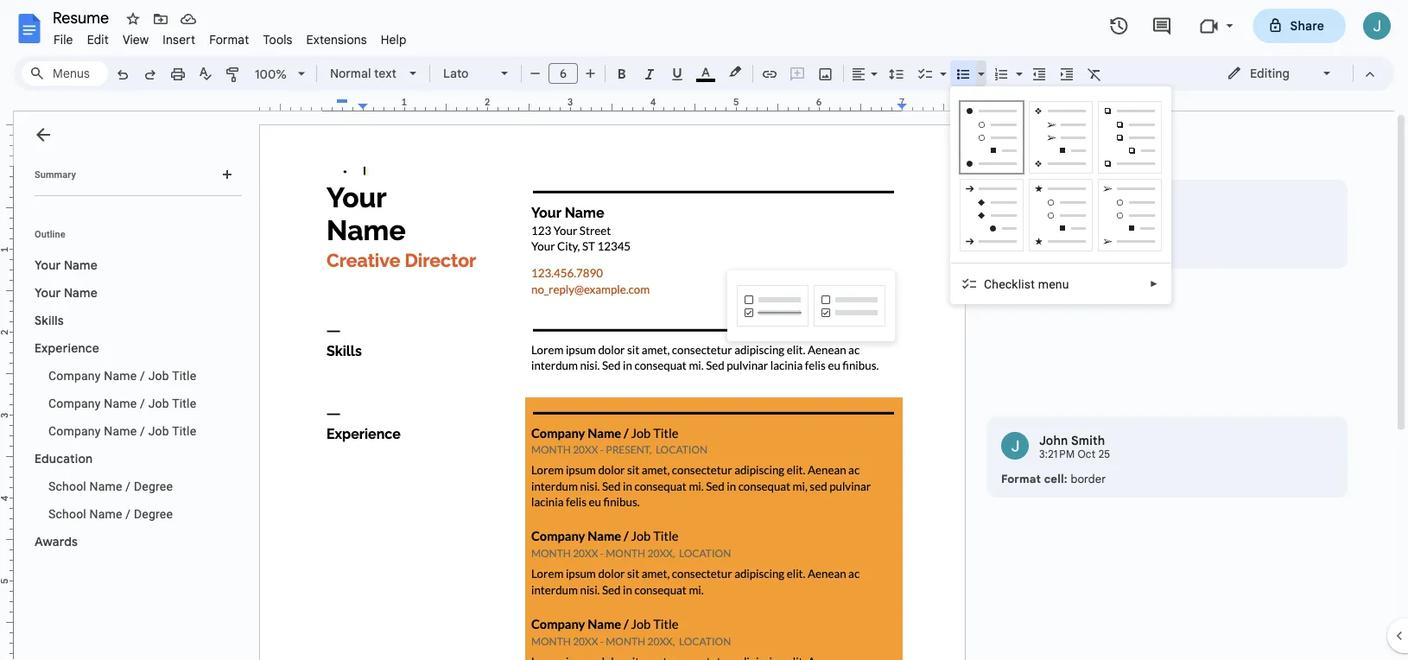 Task type: describe. For each thing, give the bounding box(es) containing it.
help menu item
[[374, 29, 414, 50]]

education
[[35, 451, 93, 466]]

format for format
[[209, 32, 249, 47]]

text
[[374, 66, 397, 81]]

row 1. column 2. do not strikethrough text when checked element
[[814, 285, 886, 327]]

2 company from the top
[[48, 396, 101, 410]]

main toolbar
[[107, 60, 1109, 87]]

Star checkbox
[[121, 7, 145, 31]]

3:11 pm
[[1040, 211, 1074, 224]]

h
[[992, 277, 999, 291]]

1 your name from the top
[[35, 258, 98, 273]]

Rename text field
[[47, 7, 119, 28]]

right margin image
[[898, 98, 964, 111]]

outline
[[35, 229, 65, 239]]

document outline element
[[14, 111, 249, 660]]

row 1. column 1. bullet, hollow, square element
[[959, 100, 1025, 175]]

2 your name from the top
[[35, 285, 98, 300]]

edit menu item
[[80, 29, 116, 50]]

john smith 3:11 pm oct 25
[[1040, 196, 1109, 224]]

oct for john smith 3:11 pm oct 25
[[1076, 211, 1094, 224]]

1 school from the top
[[48, 479, 86, 493]]

extensions
[[306, 32, 367, 47]]

2 your from the top
[[35, 285, 61, 300]]

row 1. column 3. checkbox element
[[1098, 101, 1162, 174]]

insert
[[163, 32, 195, 47]]

Font size field
[[549, 63, 585, 85]]

top margin image
[[0, 125, 13, 171]]

edit
[[87, 32, 109, 47]]

2 company name / job title from the top
[[48, 396, 196, 410]]

highlight color image
[[726, 61, 745, 82]]

3 company from the top
[[48, 424, 101, 438]]

3 job from the top
[[148, 424, 169, 438]]

john for john smith 3:11 pm oct 25
[[1040, 196, 1069, 211]]

john smith image
[[1002, 432, 1029, 460]]

experience
[[35, 340, 100, 356]]

normal text
[[330, 66, 397, 81]]

2 school name / degree from the top
[[48, 507, 173, 521]]

share
[[1291, 18, 1325, 33]]

format cell: border
[[1002, 472, 1106, 486]]

c h ecklist menu
[[984, 277, 1070, 291]]

checklist menu image
[[936, 62, 947, 68]]

john for john smith 3:21 pm oct 25
[[1040, 433, 1069, 448]]

awards
[[35, 534, 78, 549]]

left margin image
[[260, 98, 327, 111]]

smith for john smith 3:21 pm oct 25
[[1072, 433, 1106, 448]]

text color image
[[697, 61, 716, 82]]

insert image image
[[816, 61, 836, 86]]

editing button
[[1215, 60, 1346, 86]]

ecklist
[[999, 277, 1035, 291]]

test
[[1006, 237, 1028, 252]]

styles list. normal text selected. option
[[330, 61, 399, 86]]

lato
[[443, 66, 469, 81]]

editing
[[1250, 66, 1290, 81]]

menu bar inside menu bar banner
[[47, 22, 414, 51]]

file
[[54, 32, 73, 47]]



Task type: vqa. For each thing, say whether or not it's contained in the screenshot.
the Row 2. Column 2. star, hollow, square element
yes



Task type: locate. For each thing, give the bounding box(es) containing it.
application
[[0, 0, 1409, 660]]

0 vertical spatial job
[[148, 369, 169, 383]]

smith up border
[[1072, 433, 1106, 448]]

smith down row 1. column 2. crossed diamond, 3d arrow, square element
[[1072, 196, 1106, 211]]

john
[[1040, 196, 1069, 211], [1040, 433, 1069, 448]]

border
[[1071, 472, 1106, 486]]

row 2. column 2. star, hollow, square element
[[1029, 179, 1093, 251]]

list containing john smith
[[988, 180, 1348, 498]]

1 your from the top
[[35, 258, 61, 273]]

1 vertical spatial degree
[[134, 507, 173, 521]]

1 vertical spatial school
[[48, 507, 86, 521]]

1 degree from the top
[[134, 479, 173, 493]]

menu containing c
[[951, 86, 1172, 304]]

row 1. column 2. crossed diamond, 3d arrow, square element
[[1029, 101, 1093, 174]]

row 2. column 1. arrow, diamond, bullet element
[[960, 179, 1024, 251]]

list
[[988, 180, 1348, 498]]

smith
[[1072, 196, 1106, 211], [1072, 433, 1106, 448]]

extensions menu item
[[300, 29, 374, 50]]

format down john smith image
[[1002, 472, 1041, 486]]

1 vertical spatial john
[[1040, 433, 1069, 448]]

1 john from the top
[[1040, 196, 1069, 211]]

checklist menu h element
[[984, 277, 1075, 291]]

25 right row 2. column 2. star, hollow, square element
[[1097, 211, 1109, 224]]

smith inside john smith 3:21 pm oct 25
[[1072, 433, 1106, 448]]

view
[[123, 32, 149, 47]]

oct up border
[[1078, 448, 1096, 461]]

1 company name / job title from the top
[[48, 369, 196, 383]]

line & paragraph spacing image
[[887, 61, 907, 86]]

john right john smith icon
[[1040, 196, 1069, 211]]

0 vertical spatial your
[[35, 258, 61, 273]]

2 vertical spatial title
[[172, 424, 196, 438]]

oct inside john smith 3:11 pm oct 25
[[1076, 211, 1094, 224]]

0 vertical spatial school name / degree
[[48, 479, 173, 493]]

application containing share
[[0, 0, 1409, 660]]

menu
[[951, 86, 1172, 304]]

your name down outline
[[35, 258, 98, 273]]

1 vertical spatial title
[[172, 396, 196, 410]]

0 vertical spatial company name / job title
[[48, 369, 196, 383]]

school name / degree up awards
[[48, 507, 173, 521]]

help
[[381, 32, 407, 47]]

share button
[[1254, 9, 1346, 43]]

tools menu item
[[256, 29, 300, 50]]

25
[[1097, 211, 1109, 224], [1099, 448, 1111, 461]]

format
[[209, 32, 249, 47], [1002, 472, 1041, 486]]

0 vertical spatial title
[[172, 369, 196, 383]]

your name up skills
[[35, 285, 98, 300]]

menu bar
[[47, 22, 414, 51]]

school
[[48, 479, 86, 493], [48, 507, 86, 521]]

2 vertical spatial company name / job title
[[48, 424, 196, 438]]

0 horizontal spatial format
[[209, 32, 249, 47]]

2 smith from the top
[[1072, 433, 1106, 448]]

john smith image
[[1002, 195, 1029, 223]]

1 vertical spatial smith
[[1072, 433, 1106, 448]]

your down outline
[[35, 258, 61, 273]]

0 vertical spatial oct
[[1076, 211, 1094, 224]]

2 school from the top
[[48, 507, 86, 521]]

company
[[48, 369, 101, 383], [48, 396, 101, 410], [48, 424, 101, 438]]

Font size text field
[[550, 63, 577, 84]]

title
[[172, 369, 196, 383], [172, 396, 196, 410], [172, 424, 196, 438]]

Zoom text field
[[251, 62, 292, 86]]

0 vertical spatial 25
[[1097, 211, 1109, 224]]

2 vertical spatial job
[[148, 424, 169, 438]]

normal
[[330, 66, 371, 81]]

1 vertical spatial your
[[35, 285, 61, 300]]

2 vertical spatial company
[[48, 424, 101, 438]]

school name / degree
[[48, 479, 173, 493], [48, 507, 173, 521]]

1 vertical spatial your name
[[35, 285, 98, 300]]

smith for john smith 3:11 pm oct 25
[[1072, 196, 1106, 211]]

school up awards
[[48, 507, 86, 521]]

1 vertical spatial school name / degree
[[48, 507, 173, 521]]

format for format cell: border
[[1002, 472, 1041, 486]]

job
[[148, 369, 169, 383], [148, 396, 169, 410], [148, 424, 169, 438]]

oct for john smith 3:21 pm oct 25
[[1078, 448, 1096, 461]]

1 smith from the top
[[1072, 196, 1106, 211]]

cell:
[[1044, 472, 1068, 486]]

0 vertical spatial format
[[209, 32, 249, 47]]

1 school name / degree from the top
[[48, 479, 173, 493]]

file menu item
[[47, 29, 80, 50]]

25 inside john smith 3:21 pm oct 25
[[1099, 448, 1111, 461]]

25 inside john smith 3:11 pm oct 25
[[1097, 211, 1109, 224]]

Menus field
[[22, 61, 108, 86]]

0 vertical spatial smith
[[1072, 196, 1106, 211]]

c
[[984, 277, 992, 291]]

numbered list menu image
[[1012, 62, 1023, 68]]

your
[[35, 258, 61, 273], [35, 285, 61, 300]]

format inside menu item
[[209, 32, 249, 47]]

menu
[[1038, 277, 1070, 291]]

1 job from the top
[[148, 369, 169, 383]]

25 for john smith 3:11 pm oct 25
[[1097, 211, 1109, 224]]

john inside john smith 3:11 pm oct 25
[[1040, 196, 1069, 211]]

Zoom field
[[248, 61, 313, 87]]

row 2. column 3. 3d arrow, hollow, square element
[[1098, 179, 1162, 251]]

menu bar banner
[[0, 0, 1409, 660]]

1 title from the top
[[172, 369, 196, 383]]

0 vertical spatial company
[[48, 369, 101, 383]]

2 john from the top
[[1040, 433, 1069, 448]]

1 company from the top
[[48, 369, 101, 383]]

format left tools menu item
[[209, 32, 249, 47]]

menu bar containing file
[[47, 22, 414, 51]]

►
[[1150, 279, 1159, 289]]

2 degree from the top
[[134, 507, 173, 521]]

oct inside john smith 3:21 pm oct 25
[[1078, 448, 1096, 461]]

school down education
[[48, 479, 86, 493]]

2 job from the top
[[148, 396, 169, 410]]

1 vertical spatial 25
[[1099, 448, 1111, 461]]

3:21 pm
[[1040, 448, 1075, 461]]

name
[[64, 258, 98, 273], [64, 285, 98, 300], [104, 369, 137, 383], [104, 396, 137, 410], [104, 424, 137, 438], [90, 479, 122, 493], [90, 507, 122, 521]]

oct
[[1076, 211, 1094, 224], [1078, 448, 1096, 461]]

john inside john smith 3:21 pm oct 25
[[1040, 433, 1069, 448]]

outline heading
[[14, 227, 249, 251]]

3 title from the top
[[172, 424, 196, 438]]

skills
[[35, 313, 64, 328]]

0 vertical spatial degree
[[134, 479, 173, 493]]

1 horizontal spatial format
[[1002, 472, 1041, 486]]

1 vertical spatial oct
[[1078, 448, 1096, 461]]

0 vertical spatial your name
[[35, 258, 98, 273]]

company name / job title
[[48, 369, 196, 383], [48, 396, 196, 410], [48, 424, 196, 438]]

summary
[[35, 169, 76, 180]]

tools
[[263, 32, 293, 47]]

1 vertical spatial company
[[48, 396, 101, 410]]

smith inside john smith 3:11 pm oct 25
[[1072, 196, 1106, 211]]

2 title from the top
[[172, 396, 196, 410]]

your up skills
[[35, 285, 61, 300]]

your name
[[35, 258, 98, 273], [35, 285, 98, 300]]

summary heading
[[35, 168, 76, 181]]

view menu item
[[116, 29, 156, 50]]

3 company name / job title from the top
[[48, 424, 196, 438]]

list inside application
[[988, 180, 1348, 498]]

1 vertical spatial company name / job title
[[48, 396, 196, 410]]

25 up border
[[1099, 448, 1111, 461]]

25 for john smith 3:21 pm oct 25
[[1099, 448, 1111, 461]]

mode and view toolbar
[[1214, 56, 1384, 91]]

john up format cell: border
[[1040, 433, 1069, 448]]

row 1. column 1. strikethrough text when checked element
[[737, 285, 809, 327]]

0 vertical spatial school
[[48, 479, 86, 493]]

insert menu item
[[156, 29, 202, 50]]

john smith 3:21 pm oct 25
[[1040, 433, 1111, 461]]

oct right 3:11 pm
[[1076, 211, 1094, 224]]

school name / degree down education
[[48, 479, 173, 493]]

0 vertical spatial john
[[1040, 196, 1069, 211]]

1 vertical spatial format
[[1002, 472, 1041, 486]]

format menu item
[[202, 29, 256, 50]]

degree
[[134, 479, 173, 493], [134, 507, 173, 521]]

/
[[140, 369, 145, 383], [140, 396, 145, 410], [140, 424, 145, 438], [126, 479, 131, 493], [126, 507, 131, 521]]

1 vertical spatial job
[[148, 396, 169, 410]]

row
[[958, 99, 1165, 176], [958, 176, 1165, 254], [735, 283, 888, 329]]

lato option
[[443, 61, 491, 86]]



